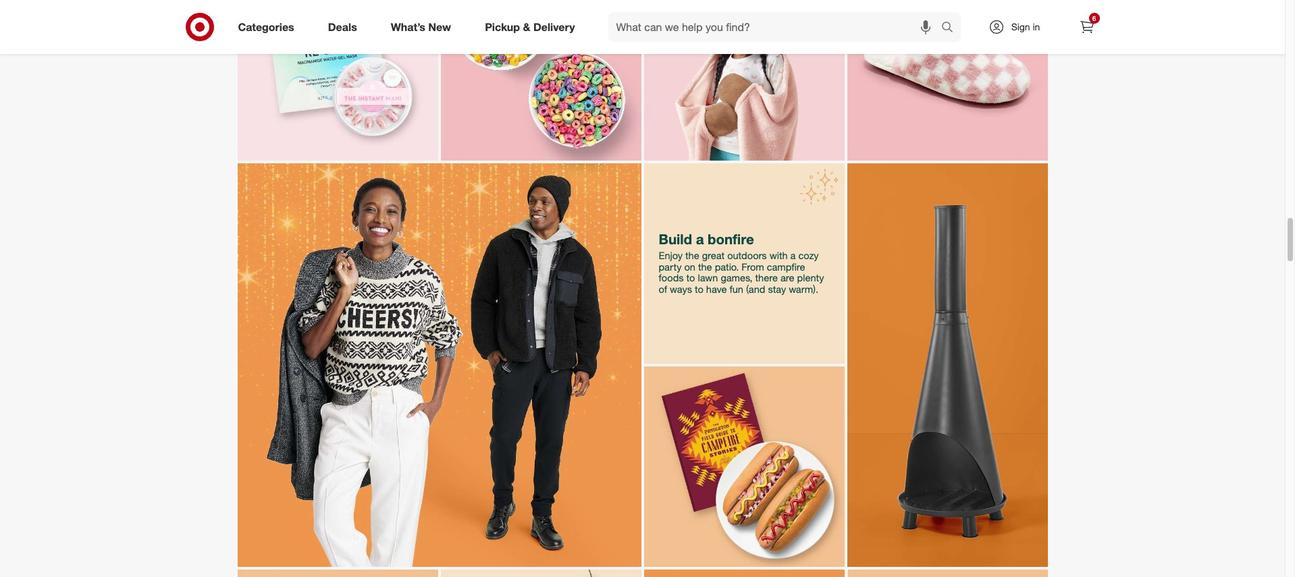 Task type: locate. For each thing, give the bounding box(es) containing it.
to
[[687, 272, 695, 284], [695, 283, 704, 295]]

deals link
[[317, 12, 374, 42]]

1 horizontal spatial a
[[791, 250, 796, 261]]

to left lawn
[[687, 272, 695, 284]]

outdoors
[[728, 250, 767, 261]]

deals
[[328, 20, 357, 33]]

cozy
[[799, 250, 819, 261]]

a right with
[[791, 250, 796, 261]]

search button
[[935, 12, 968, 45]]

search
[[935, 21, 968, 35]]

&
[[523, 20, 531, 33]]

foods
[[659, 272, 684, 284]]

a up great
[[696, 231, 704, 248]]

pickup & delivery link
[[474, 12, 592, 42]]

the
[[686, 250, 700, 261], [698, 261, 712, 273]]

stay
[[768, 283, 786, 295]]

sign
[[1012, 21, 1031, 32]]

of
[[659, 283, 667, 295]]

new
[[429, 20, 451, 33]]

1 vertical spatial a
[[791, 250, 796, 261]]

there
[[756, 272, 778, 284]]

great
[[702, 250, 725, 261]]

delivery
[[534, 20, 575, 33]]

party
[[659, 261, 682, 273]]

0 vertical spatial a
[[696, 231, 704, 248]]

pickup & delivery
[[485, 20, 575, 33]]

0 horizontal spatial a
[[696, 231, 704, 248]]

campfire
[[767, 261, 806, 273]]

a
[[696, 231, 704, 248], [791, 250, 796, 261]]



Task type: describe. For each thing, give the bounding box(es) containing it.
the right on
[[698, 261, 712, 273]]

enjoy
[[659, 250, 683, 261]]

what's new
[[391, 20, 451, 33]]

(and
[[746, 283, 766, 295]]

lawn
[[698, 272, 718, 284]]

fun
[[730, 283, 744, 295]]

sign in
[[1012, 21, 1041, 32]]

patio.
[[715, 261, 739, 273]]

build a bonfire enjoy the great outdoors with a cozy party on the patio. from campfire foods to lawn games, there are plenty of ways to have fun (and stay warm).
[[659, 231, 827, 295]]

ways
[[670, 283, 692, 295]]

categories link
[[227, 12, 311, 42]]

What can we help you find? suggestions appear below search field
[[608, 12, 945, 42]]

from
[[742, 261, 764, 273]]

pickup
[[485, 20, 520, 33]]

the left great
[[686, 250, 700, 261]]

warm).
[[789, 283, 819, 295]]

to left 'have'
[[695, 283, 704, 295]]

have
[[706, 283, 727, 295]]

games,
[[721, 272, 753, 284]]

6
[[1093, 14, 1097, 22]]

are
[[781, 272, 795, 284]]

in
[[1033, 21, 1041, 32]]

on
[[685, 261, 696, 273]]

with
[[770, 250, 788, 261]]

sign in link
[[977, 12, 1062, 42]]

plenty
[[798, 272, 825, 284]]

categories
[[238, 20, 294, 33]]

build
[[659, 231, 692, 248]]

what's new link
[[379, 12, 468, 42]]

6 link
[[1072, 12, 1102, 42]]

what's
[[391, 20, 426, 33]]

bonfire
[[708, 231, 754, 248]]



Task type: vqa. For each thing, say whether or not it's contained in the screenshot.
right LED
no



